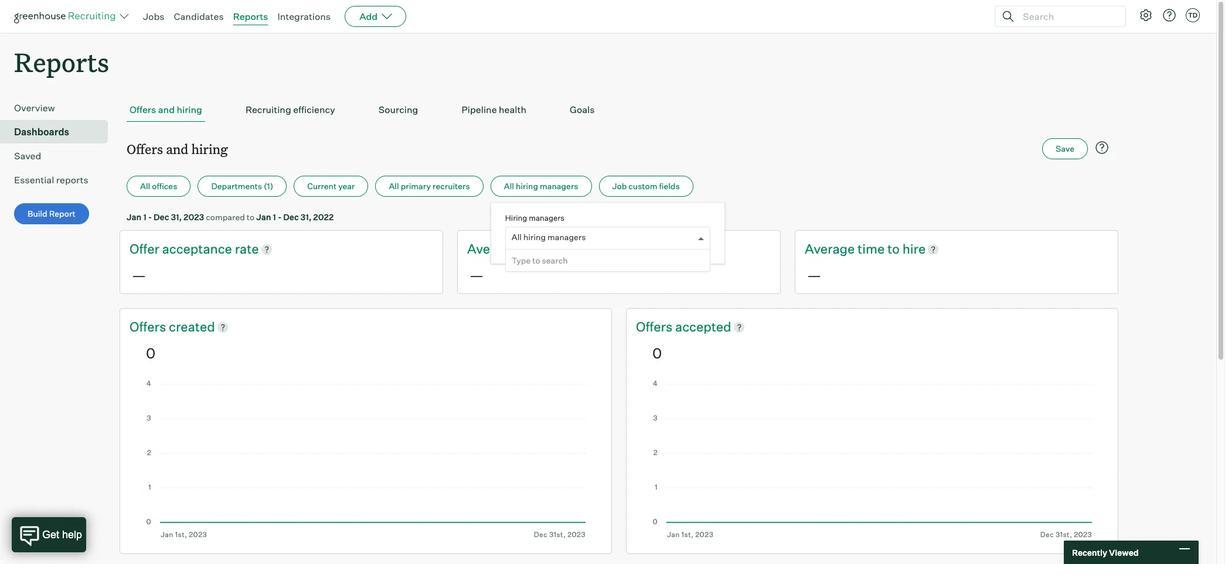 Task type: vqa. For each thing, say whether or not it's contained in the screenshot.
Td
yes



Task type: locate. For each thing, give the bounding box(es) containing it.
0 horizontal spatial 31,
[[171, 212, 182, 222]]

0 horizontal spatial -
[[148, 212, 152, 222]]

type
[[512, 256, 531, 266]]

1 down (1)
[[273, 212, 276, 222]]

1 vertical spatial offers and hiring
[[127, 140, 228, 158]]

time down hiring managers
[[520, 241, 547, 257]]

time link down hiring managers
[[520, 241, 550, 259]]

2 1 from the left
[[273, 212, 276, 222]]

2 0 from the left
[[653, 345, 662, 362]]

average
[[467, 241, 517, 257], [805, 241, 855, 257]]

1 time from the left
[[520, 241, 547, 257]]

offers and hiring
[[130, 104, 202, 116], [127, 140, 228, 158]]

reports right candidates link
[[233, 11, 268, 22]]

1 offers link from the left
[[130, 318, 169, 336]]

jan 1 - dec 31, 2023 compared to jan 1 - dec 31, 2022
[[127, 212, 334, 222]]

0 horizontal spatial time link
[[520, 241, 550, 259]]

reports
[[233, 11, 268, 22], [14, 45, 109, 79]]

1 - from the left
[[148, 212, 152, 222]]

integrations link
[[278, 11, 331, 22]]

viewed
[[1109, 548, 1139, 558]]

2 time from the left
[[858, 241, 885, 257]]

0 vertical spatial and
[[158, 104, 175, 116]]

all
[[140, 181, 150, 191], [389, 181, 399, 191], [504, 181, 514, 191], [512, 232, 522, 242]]

time for fill
[[520, 241, 547, 257]]

1 horizontal spatial to link
[[888, 241, 903, 259]]

all hiring managers down hiring managers
[[512, 232, 586, 242]]

build report button
[[14, 204, 89, 225]]

0 for accepted
[[653, 345, 662, 362]]

saved
[[14, 150, 41, 162]]

saved link
[[14, 149, 103, 163]]

dec left '2022'
[[283, 212, 299, 222]]

1
[[143, 212, 147, 222], [273, 212, 276, 222]]

1 horizontal spatial average
[[805, 241, 855, 257]]

efficiency
[[293, 104, 335, 116]]

hire link
[[903, 241, 926, 259]]

xychart image for accepted
[[653, 381, 1093, 539]]

all inside button
[[504, 181, 514, 191]]

all left primary
[[389, 181, 399, 191]]

offers and hiring button
[[127, 98, 205, 122]]

0 horizontal spatial average
[[467, 241, 517, 257]]

all for all offices button
[[140, 181, 150, 191]]

job custom fields
[[613, 181, 680, 191]]

1 vertical spatial managers
[[529, 214, 565, 223]]

average for fill
[[467, 241, 517, 257]]

to left fill
[[550, 241, 562, 257]]

2 horizontal spatial —
[[808, 267, 822, 284]]

average link for fill
[[467, 241, 520, 259]]

departments (1) button
[[198, 176, 287, 197]]

1 vertical spatial all hiring managers
[[512, 232, 586, 242]]

year
[[338, 181, 355, 191]]

jan up offer
[[127, 212, 141, 222]]

departments (1)
[[211, 181, 273, 191]]

all primary recruiters button
[[376, 176, 484, 197]]

1 average from the left
[[467, 241, 517, 257]]

to link
[[550, 241, 565, 259], [888, 241, 903, 259]]

all hiring managers inside all hiring managers button
[[504, 181, 579, 191]]

1 horizontal spatial time
[[858, 241, 885, 257]]

0
[[146, 345, 156, 362], [653, 345, 662, 362]]

tab list
[[127, 98, 1112, 122]]

pipeline health button
[[459, 98, 530, 122]]

1 vertical spatial reports
[[14, 45, 109, 79]]

hiring
[[505, 214, 527, 223]]

pipeline
[[462, 104, 497, 116]]

rate link
[[235, 241, 259, 259]]

1 horizontal spatial average link
[[805, 241, 858, 259]]

managers up hiring managers
[[540, 181, 579, 191]]

0 horizontal spatial reports
[[14, 45, 109, 79]]

1 horizontal spatial —
[[470, 267, 484, 284]]

- left '2022'
[[278, 212, 282, 222]]

td button
[[1184, 6, 1203, 25]]

31, left 2023
[[171, 212, 182, 222]]

time left hire
[[858, 241, 885, 257]]

0 horizontal spatial average link
[[467, 241, 520, 259]]

— for hire
[[808, 267, 822, 284]]

1 to link from the left
[[550, 241, 565, 259]]

recruiting
[[246, 104, 291, 116]]

1 horizontal spatial offers link
[[636, 318, 676, 336]]

2 time link from the left
[[858, 241, 888, 259]]

- down all offices button
[[148, 212, 152, 222]]

offers link for created
[[130, 318, 169, 336]]

1 0 from the left
[[146, 345, 156, 362]]

dec
[[154, 212, 169, 222], [283, 212, 299, 222]]

1 average time to from the left
[[467, 241, 565, 257]]

average time to for hire
[[805, 241, 903, 257]]

2 xychart image from the left
[[653, 381, 1093, 539]]

31, left '2022'
[[301, 212, 312, 222]]

2 average from the left
[[805, 241, 855, 257]]

0 horizontal spatial dec
[[154, 212, 169, 222]]

xychart image
[[146, 381, 586, 539], [653, 381, 1093, 539]]

time for hire
[[858, 241, 885, 257]]

reports down greenhouse recruiting "image"
[[14, 45, 109, 79]]

save
[[1056, 144, 1075, 154]]

1 time link from the left
[[520, 241, 550, 259]]

jan down (1)
[[256, 212, 271, 222]]

departments
[[211, 181, 262, 191]]

offers link
[[130, 318, 169, 336], [636, 318, 676, 336]]

job custom fields button
[[599, 176, 694, 197]]

overview link
[[14, 101, 103, 115]]

2 to link from the left
[[888, 241, 903, 259]]

0 horizontal spatial offers link
[[130, 318, 169, 336]]

1 horizontal spatial -
[[278, 212, 282, 222]]

1 horizontal spatial 31,
[[301, 212, 312, 222]]

custom
[[629, 181, 658, 191]]

0 horizontal spatial jan
[[127, 212, 141, 222]]

31,
[[171, 212, 182, 222], [301, 212, 312, 222]]

1 31, from the left
[[171, 212, 182, 222]]

1 horizontal spatial jan
[[256, 212, 271, 222]]

time
[[520, 241, 547, 257], [858, 241, 885, 257]]

primary
[[401, 181, 431, 191]]

2 average time to from the left
[[805, 241, 903, 257]]

accepted link
[[676, 318, 732, 336]]

1 average link from the left
[[467, 241, 520, 259]]

managers
[[540, 181, 579, 191], [529, 214, 565, 223], [548, 232, 586, 242]]

0 horizontal spatial to link
[[550, 241, 565, 259]]

created
[[169, 319, 215, 335]]

managers up the search
[[548, 232, 586, 242]]

offer acceptance
[[130, 241, 235, 257]]

dec down all offices button
[[154, 212, 169, 222]]

-
[[148, 212, 152, 222], [278, 212, 282, 222]]

pipeline health
[[462, 104, 527, 116]]

to right the type
[[533, 256, 540, 266]]

and
[[158, 104, 175, 116], [166, 140, 188, 158]]

0 vertical spatial reports
[[233, 11, 268, 22]]

2 — from the left
[[470, 267, 484, 284]]

all up hiring
[[504, 181, 514, 191]]

1 horizontal spatial dec
[[283, 212, 299, 222]]

save button
[[1043, 139, 1088, 160]]

reports link
[[233, 11, 268, 22]]

to
[[247, 212, 255, 222], [550, 241, 562, 257], [888, 241, 900, 257], [533, 256, 540, 266]]

all hiring managers button
[[491, 176, 592, 197]]

1 horizontal spatial 0
[[653, 345, 662, 362]]

all hiring managers up hiring managers
[[504, 181, 579, 191]]

0 for created
[[146, 345, 156, 362]]

managers right hiring
[[529, 214, 565, 223]]

1 — from the left
[[132, 267, 146, 284]]

build
[[28, 209, 47, 219]]

0 horizontal spatial 1
[[143, 212, 147, 222]]

fill
[[565, 241, 579, 257]]

hiring managers
[[505, 214, 565, 223]]

to right compared
[[247, 212, 255, 222]]

0 horizontal spatial 0
[[146, 345, 156, 362]]

search
[[542, 256, 568, 266]]

average link
[[467, 241, 520, 259], [805, 241, 858, 259]]

0 horizontal spatial —
[[132, 267, 146, 284]]

all for all primary recruiters button
[[389, 181, 399, 191]]

candidates
[[174, 11, 224, 22]]

rate
[[235, 241, 259, 257]]

sourcing
[[379, 104, 418, 116]]

0 vertical spatial offers and hiring
[[130, 104, 202, 116]]

acceptance
[[162, 241, 232, 257]]

0 horizontal spatial average time to
[[467, 241, 565, 257]]

all left offices
[[140, 181, 150, 191]]

1 up offer
[[143, 212, 147, 222]]

xychart image for created
[[146, 381, 586, 539]]

all primary recruiters
[[389, 181, 470, 191]]

time link
[[520, 241, 550, 259], [858, 241, 888, 259]]

recruiting efficiency
[[246, 104, 335, 116]]

None field
[[512, 228, 515, 249]]

1 horizontal spatial xychart image
[[653, 381, 1093, 539]]

all hiring managers
[[504, 181, 579, 191], [512, 232, 586, 242]]

1 horizontal spatial time link
[[858, 241, 888, 259]]

offers
[[130, 104, 156, 116], [127, 140, 163, 158], [130, 319, 169, 335], [636, 319, 676, 335]]

time link left 'hire' link
[[858, 241, 888, 259]]

acceptance link
[[162, 241, 235, 259]]

2 average link from the left
[[805, 241, 858, 259]]

2 31, from the left
[[301, 212, 312, 222]]

hiring
[[177, 104, 202, 116], [191, 140, 228, 158], [516, 181, 538, 191], [524, 232, 546, 242]]

0 vertical spatial all hiring managers
[[504, 181, 579, 191]]

time link for fill
[[520, 241, 550, 259]]

0 horizontal spatial time
[[520, 241, 547, 257]]

3 — from the left
[[808, 267, 822, 284]]

—
[[132, 267, 146, 284], [470, 267, 484, 284], [808, 267, 822, 284]]

0 vertical spatial managers
[[540, 181, 579, 191]]

1 horizontal spatial 1
[[273, 212, 276, 222]]

offer link
[[130, 241, 162, 259]]

0 horizontal spatial xychart image
[[146, 381, 586, 539]]

2 offers link from the left
[[636, 318, 676, 336]]

1 xychart image from the left
[[146, 381, 586, 539]]

hiring inside offers and hiring button
[[177, 104, 202, 116]]

average time to
[[467, 241, 565, 257], [805, 241, 903, 257]]

1 horizontal spatial average time to
[[805, 241, 903, 257]]

jobs
[[143, 11, 165, 22]]



Task type: describe. For each thing, give the bounding box(es) containing it.
faq image
[[1095, 141, 1110, 155]]

to link for fill
[[550, 241, 565, 259]]

1 jan from the left
[[127, 212, 141, 222]]

overview
[[14, 102, 55, 114]]

job
[[613, 181, 627, 191]]

2023
[[184, 212, 204, 222]]

essential
[[14, 174, 54, 186]]

to left hire
[[888, 241, 900, 257]]

average for hire
[[805, 241, 855, 257]]

essential reports link
[[14, 173, 103, 187]]

accepted
[[676, 319, 732, 335]]

essential reports
[[14, 174, 88, 186]]

current
[[307, 181, 337, 191]]

average time to for fill
[[467, 241, 565, 257]]

dashboards link
[[14, 125, 103, 139]]

to link for hire
[[888, 241, 903, 259]]

tab list containing offers and hiring
[[127, 98, 1112, 122]]

2022
[[313, 212, 334, 222]]

greenhouse recruiting image
[[14, 9, 120, 23]]

time link for hire
[[858, 241, 888, 259]]

all offices
[[140, 181, 177, 191]]

offers and hiring inside offers and hiring button
[[130, 104, 202, 116]]

td button
[[1186, 8, 1200, 22]]

build report
[[28, 209, 75, 219]]

hiring inside all hiring managers button
[[516, 181, 538, 191]]

add
[[360, 11, 378, 22]]

health
[[499, 104, 527, 116]]

td
[[1189, 11, 1198, 19]]

2 jan from the left
[[256, 212, 271, 222]]

dashboards
[[14, 126, 69, 138]]

compared
[[206, 212, 245, 222]]

integrations
[[278, 11, 331, 22]]

current year button
[[294, 176, 369, 197]]

fill link
[[565, 241, 579, 259]]

jobs link
[[143, 11, 165, 22]]

sourcing button
[[376, 98, 421, 122]]

fields
[[659, 181, 680, 191]]

all offices button
[[127, 176, 191, 197]]

reports
[[56, 174, 88, 186]]

— for fill
[[470, 267, 484, 284]]

1 dec from the left
[[154, 212, 169, 222]]

offers link for accepted
[[636, 318, 676, 336]]

recently viewed
[[1073, 548, 1139, 558]]

Search text field
[[1020, 8, 1115, 25]]

configure image
[[1139, 8, 1154, 22]]

add button
[[345, 6, 407, 27]]

2 vertical spatial managers
[[548, 232, 586, 242]]

all for all hiring managers button
[[504, 181, 514, 191]]

2 - from the left
[[278, 212, 282, 222]]

all down hiring
[[512, 232, 522, 242]]

created link
[[169, 318, 215, 336]]

goals button
[[567, 98, 598, 122]]

managers inside button
[[540, 181, 579, 191]]

(1)
[[264, 181, 273, 191]]

current year
[[307, 181, 355, 191]]

recruiting efficiency button
[[243, 98, 338, 122]]

offices
[[152, 181, 177, 191]]

1 1 from the left
[[143, 212, 147, 222]]

average link for hire
[[805, 241, 858, 259]]

hire
[[903, 241, 926, 257]]

recently
[[1073, 548, 1108, 558]]

recruiters
[[433, 181, 470, 191]]

and inside offers and hiring button
[[158, 104, 175, 116]]

report
[[49, 209, 75, 219]]

1 horizontal spatial reports
[[233, 11, 268, 22]]

goals
[[570, 104, 595, 116]]

1 vertical spatial and
[[166, 140, 188, 158]]

type to search
[[512, 256, 568, 266]]

offer
[[130, 241, 159, 257]]

candidates link
[[174, 11, 224, 22]]

2 dec from the left
[[283, 212, 299, 222]]

offers inside button
[[130, 104, 156, 116]]



